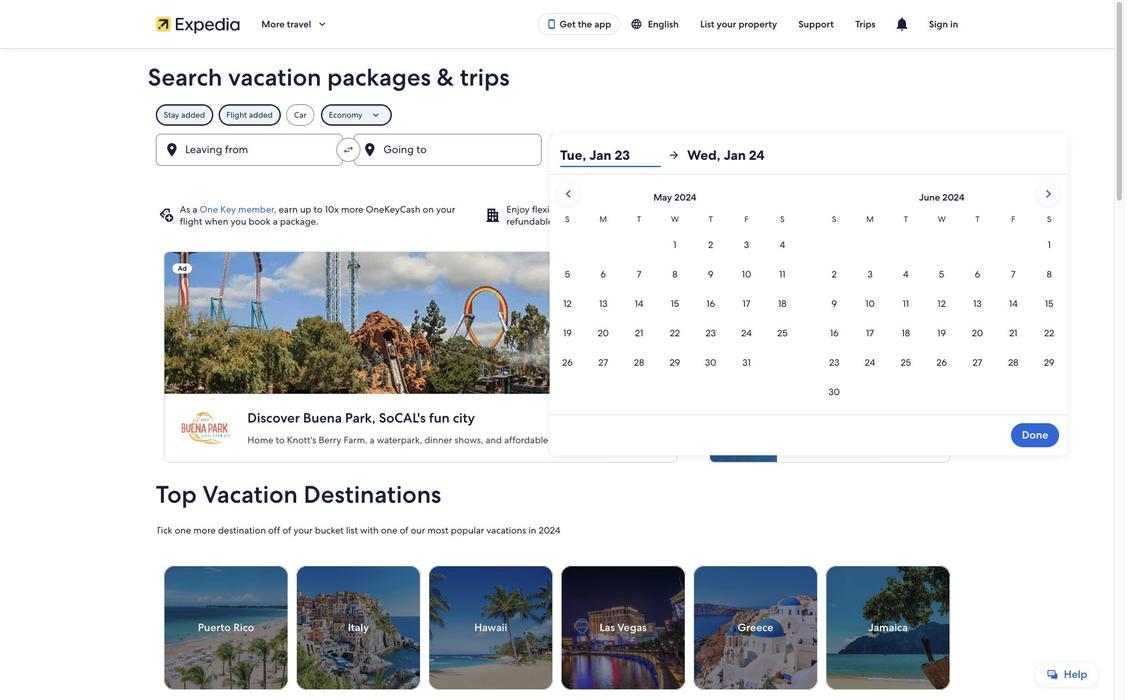 Task type: describe. For each thing, give the bounding box(es) containing it.
your inside top vacation destinations region
[[294, 525, 313, 537]]

bucket
[[315, 525, 344, 537]]

trips
[[460, 62, 510, 93]]

italy
[[348, 621, 369, 635]]

in inside sign in dropdown button
[[951, 18, 959, 30]]

get the app
[[560, 18, 612, 30]]

on inside "enjoy flexibility with our book now pay later option & fully refundable rates on most hotels"
[[579, 215, 590, 228]]

next month image
[[1041, 186, 1057, 202]]

2024 for june 2024
[[943, 191, 965, 203]]

place
[[849, 215, 872, 228]]

june
[[920, 191, 941, 203]]

sign in
[[930, 18, 959, 30]]

puerto rico vacation packages image
[[164, 566, 288, 691]]

sign in button
[[919, 12, 970, 36]]

flight added
[[227, 110, 273, 120]]

2024 for may 2024
[[675, 191, 697, 203]]

get the app link
[[538, 13, 620, 35]]

trips link
[[845, 12, 887, 36]]

small image
[[631, 18, 648, 30]]

fully
[[734, 203, 752, 215]]

member
[[238, 203, 274, 215]]

in inside top vacation destinations region
[[529, 525, 537, 537]]

the
[[578, 18, 593, 30]]

your right list
[[717, 18, 737, 30]]

23 inside "button"
[[599, 148, 611, 162]]

now
[[635, 203, 653, 215]]

jan 23 - jan 24 button
[[550, 134, 712, 166]]

4 s from the left
[[1048, 214, 1052, 225]]

onekeycash
[[366, 203, 421, 215]]

2 s from the left
[[781, 214, 785, 225]]

italy vacation packages image
[[296, 566, 421, 691]]

enjoy flexibility with our book now pay later option & fully refundable rates on most hotels
[[507, 203, 752, 228]]

-
[[614, 148, 618, 162]]

later
[[673, 203, 692, 215]]

w for june
[[938, 214, 946, 225]]

more inside the , earn up to 10x more onekeycash on your flight when you book a package.
[[341, 203, 364, 215]]

& inside "enjoy flexibility with our book now pay later option & fully refundable rates on most hotels"
[[725, 203, 731, 215]]

hotels
[[616, 215, 642, 228]]

1 s from the left
[[566, 214, 570, 225]]

jan 23 - jan 24
[[579, 148, 653, 162]]

,
[[274, 203, 277, 215]]

hawaii vacation packages image
[[429, 566, 553, 691]]

added for stay added
[[181, 110, 205, 120]]

search
[[148, 62, 222, 93]]

off
[[268, 525, 280, 537]]

package.
[[280, 215, 318, 228]]

download the app button image
[[547, 19, 557, 29]]

support
[[799, 18, 834, 30]]

trailing image
[[317, 18, 329, 30]]

jamaica
[[869, 621, 909, 635]]

greece
[[738, 621, 774, 635]]

2 of from the left
[[400, 525, 409, 537]]

customize
[[809, 203, 853, 215]]

done
[[1023, 428, 1049, 442]]

tick
[[156, 525, 173, 537]]

option
[[694, 203, 722, 215]]

puerto
[[198, 621, 231, 635]]

trips
[[856, 18, 876, 30]]

our inside top vacation destinations region
[[411, 525, 425, 537]]

get
[[560, 18, 576, 30]]

wed, jan 24 button
[[688, 143, 788, 167]]

as
[[180, 203, 190, 215]]

one key member link
[[200, 203, 274, 215]]

communication center icon image
[[895, 16, 911, 32]]

1 of from the left
[[283, 525, 291, 537]]

packages
[[327, 62, 431, 93]]

flight
[[180, 215, 202, 228]]

f for june 2024
[[1012, 214, 1016, 225]]

10x
[[325, 203, 339, 215]]

0 vertical spatial &
[[437, 62, 454, 93]]

tue, jan 23
[[561, 147, 630, 164]]

english button
[[620, 12, 690, 36]]

key
[[221, 203, 236, 215]]

added for flight added
[[249, 110, 273, 120]]

more travel
[[262, 18, 311, 30]]

list your property link
[[690, 12, 788, 36]]

m for may 2024
[[600, 214, 607, 225]]

jamaica vacation packages image
[[826, 566, 951, 691]]

top vacation destinations
[[156, 479, 442, 511]]

economy
[[329, 110, 363, 120]]

las vegas
[[600, 621, 647, 635]]

with inside the customize your vacation with ease all in one place
[[915, 203, 934, 215]]

list your property
[[701, 18, 778, 30]]

with inside "enjoy flexibility with our book now pay later option & fully refundable rates on most hotels"
[[573, 203, 592, 215]]

pay
[[656, 203, 670, 215]]

sign
[[930, 18, 949, 30]]

more travel button
[[251, 12, 339, 36]]

vacation
[[203, 479, 298, 511]]

2024 inside top vacation destinations region
[[539, 525, 561, 537]]

previous month image
[[561, 186, 577, 202]]

24 inside button
[[750, 147, 765, 164]]

in inside the customize your vacation with ease all in one place
[[821, 215, 828, 228]]

flight
[[227, 110, 247, 120]]

enjoy
[[507, 203, 530, 215]]

rates
[[556, 215, 577, 228]]



Task type: locate. For each thing, give the bounding box(es) containing it.
vacation right place
[[877, 203, 913, 215]]

& left the fully
[[725, 203, 731, 215]]

2 f from the left
[[1012, 214, 1016, 225]]

0 vertical spatial more
[[341, 203, 364, 215]]

2 horizontal spatial one
[[831, 215, 847, 228]]

one right tick
[[175, 525, 191, 537]]

0 horizontal spatial one
[[175, 525, 191, 537]]

0 horizontal spatial 2024
[[539, 525, 561, 537]]

to
[[314, 203, 323, 215]]

a right as
[[193, 203, 197, 215]]

you
[[231, 215, 247, 228]]

2024 right 'vacations'
[[539, 525, 561, 537]]

top vacation destinations region
[[148, 479, 967, 701]]

s right all at the right top of page
[[833, 214, 837, 225]]

0 vertical spatial our
[[594, 203, 609, 215]]

1 horizontal spatial vacation
[[877, 203, 913, 215]]

w right pay
[[671, 214, 679, 225]]

2 w from the left
[[938, 214, 946, 225]]

1 vertical spatial vacation
[[877, 203, 913, 215]]

23 inside button
[[615, 147, 630, 164]]

in right 'vacations'
[[529, 525, 537, 537]]

as a one key member
[[180, 203, 274, 215]]

0 horizontal spatial f
[[745, 214, 749, 225]]

most left hotels at right
[[592, 215, 613, 228]]

most inside top vacation destinations region
[[428, 525, 449, 537]]

1 horizontal spatial more
[[341, 203, 364, 215]]

on
[[423, 203, 434, 215], [579, 215, 590, 228]]

with right list
[[360, 525, 379, 537]]

june 2024
[[920, 191, 965, 203]]

book
[[611, 203, 633, 215]]

1 horizontal spatial f
[[1012, 214, 1016, 225]]

one left place
[[831, 215, 847, 228]]

0 vertical spatial vacation
[[228, 62, 322, 93]]

vacation
[[228, 62, 322, 93], [877, 203, 913, 215]]

a inside the , earn up to 10x more onekeycash on your flight when you book a package.
[[273, 215, 278, 228]]

0 horizontal spatial a
[[193, 203, 197, 215]]

list
[[701, 18, 715, 30]]

1 horizontal spatial of
[[400, 525, 409, 537]]

our left book
[[594, 203, 609, 215]]

app
[[595, 18, 612, 30]]

0 horizontal spatial on
[[423, 203, 434, 215]]

2 horizontal spatial 2024
[[943, 191, 965, 203]]

w down the june 2024
[[938, 214, 946, 225]]

0 horizontal spatial 23
[[599, 148, 611, 162]]

las vegas vacation packages image
[[561, 566, 686, 691]]

car
[[294, 110, 307, 120]]

m left book
[[600, 214, 607, 225]]

w
[[671, 214, 679, 225], [938, 214, 946, 225]]

with left ease
[[915, 203, 934, 215]]

support link
[[788, 12, 845, 36]]

1 vertical spatial more
[[194, 525, 216, 537]]

1 t from the left
[[637, 214, 642, 225]]

0 horizontal spatial in
[[529, 525, 537, 537]]

our
[[594, 203, 609, 215], [411, 525, 425, 537]]

vacation inside the customize your vacation with ease all in one place
[[877, 203, 913, 215]]

1 m from the left
[[600, 214, 607, 225]]

0 vertical spatial in
[[951, 18, 959, 30]]

1 horizontal spatial a
[[273, 215, 278, 228]]

more
[[262, 18, 285, 30]]

of
[[283, 525, 291, 537], [400, 525, 409, 537]]

24 right -
[[641, 148, 653, 162]]

2 t from the left
[[709, 214, 713, 225]]

tue, jan 23 button
[[561, 143, 661, 167]]

more left destination
[[194, 525, 216, 537]]

2024
[[675, 191, 697, 203], [943, 191, 965, 203], [539, 525, 561, 537]]

our inside "enjoy flexibility with our book now pay later option & fully refundable rates on most hotels"
[[594, 203, 609, 215]]

t right ease
[[976, 214, 980, 225]]

rico
[[234, 621, 254, 635]]

of right off
[[283, 525, 291, 537]]

1 horizontal spatial &
[[725, 203, 731, 215]]

in right sign
[[951, 18, 959, 30]]

, earn up to 10x more onekeycash on your flight when you book a package.
[[180, 203, 456, 228]]

your
[[717, 18, 737, 30], [436, 203, 456, 215], [856, 203, 875, 215], [294, 525, 313, 537]]

of down destinations
[[400, 525, 409, 537]]

0 horizontal spatial w
[[671, 214, 679, 225]]

done button
[[1012, 424, 1060, 448]]

more inside top vacation destinations region
[[194, 525, 216, 537]]

earn
[[279, 203, 298, 215]]

one right list
[[381, 525, 398, 537]]

1 horizontal spatial added
[[249, 110, 273, 120]]

one inside the customize your vacation with ease all in one place
[[831, 215, 847, 228]]

2 vertical spatial in
[[529, 525, 537, 537]]

24
[[750, 147, 765, 164], [641, 148, 653, 162]]

your inside the , earn up to 10x more onekeycash on your flight when you book a package.
[[436, 203, 456, 215]]

1 vertical spatial in
[[821, 215, 828, 228]]

f for may 2024
[[745, 214, 749, 225]]

24 right wed,
[[750, 147, 765, 164]]

1 horizontal spatial one
[[381, 525, 398, 537]]

english
[[648, 18, 679, 30]]

0 horizontal spatial vacation
[[228, 62, 322, 93]]

on right 'onekeycash'
[[423, 203, 434, 215]]

las
[[600, 621, 615, 635]]

1 horizontal spatial most
[[592, 215, 613, 228]]

0 horizontal spatial of
[[283, 525, 291, 537]]

travel
[[287, 18, 311, 30]]

stay added
[[164, 110, 205, 120]]

1 horizontal spatial 23
[[615, 147, 630, 164]]

f
[[745, 214, 749, 225], [1012, 214, 1016, 225]]

1 horizontal spatial on
[[579, 215, 590, 228]]

s left all at the right top of page
[[781, 214, 785, 225]]

expedia logo image
[[156, 15, 240, 33]]

most inside "enjoy flexibility with our book now pay later option & fully refundable rates on most hotels"
[[592, 215, 613, 228]]

0 horizontal spatial &
[[437, 62, 454, 93]]

on inside the , earn up to 10x more onekeycash on your flight when you book a package.
[[423, 203, 434, 215]]

destination
[[218, 525, 266, 537]]

1 horizontal spatial 24
[[750, 147, 765, 164]]

2 horizontal spatial in
[[951, 18, 959, 30]]

24 inside "button"
[[641, 148, 653, 162]]

2024 right may
[[675, 191, 697, 203]]

0 horizontal spatial added
[[181, 110, 205, 120]]

s down previous month "image"
[[566, 214, 570, 225]]

a right book at the left top of the page
[[273, 215, 278, 228]]

0 vertical spatial most
[[592, 215, 613, 228]]

w for may
[[671, 214, 679, 225]]

most left popular
[[428, 525, 449, 537]]

book
[[249, 215, 271, 228]]

puerto rico
[[198, 621, 254, 635]]

search vacation packages & trips
[[148, 62, 510, 93]]

added
[[181, 110, 205, 120], [249, 110, 273, 120]]

m for june 2024
[[867, 214, 874, 225]]

vacations
[[487, 525, 527, 537]]

3 t from the left
[[904, 214, 909, 225]]

customize your vacation with ease all in one place
[[809, 203, 955, 228]]

your right customize
[[856, 203, 875, 215]]

popular
[[451, 525, 485, 537]]

1 w from the left
[[671, 214, 679, 225]]

0 horizontal spatial m
[[600, 214, 607, 225]]

economy button
[[321, 104, 392, 126]]

destinations
[[304, 479, 442, 511]]

0 horizontal spatial more
[[194, 525, 216, 537]]

2 added from the left
[[249, 110, 273, 120]]

top
[[156, 479, 197, 511]]

greece vacation packages image
[[694, 566, 818, 691]]

vacation up flight added
[[228, 62, 322, 93]]

one
[[831, 215, 847, 228], [175, 525, 191, 537], [381, 525, 398, 537]]

1 horizontal spatial w
[[938, 214, 946, 225]]

1 horizontal spatial m
[[867, 214, 874, 225]]

our left popular
[[411, 525, 425, 537]]

on right rates
[[579, 215, 590, 228]]

wed, jan 24
[[688, 147, 765, 164]]

t right the later
[[709, 214, 713, 225]]

most
[[592, 215, 613, 228], [428, 525, 449, 537]]

m
[[600, 214, 607, 225], [867, 214, 874, 225]]

main content
[[0, 48, 1115, 701]]

m right customize
[[867, 214, 874, 225]]

1 horizontal spatial our
[[594, 203, 609, 215]]

one
[[200, 203, 218, 215]]

stay
[[164, 110, 179, 120]]

added right stay
[[181, 110, 205, 120]]

property
[[739, 18, 778, 30]]

refundable
[[507, 215, 554, 228]]

vegas
[[618, 621, 647, 635]]

2 m from the left
[[867, 214, 874, 225]]

t left ease
[[904, 214, 909, 225]]

may
[[654, 191, 673, 203]]

1 horizontal spatial in
[[821, 215, 828, 228]]

& left trips
[[437, 62, 454, 93]]

4 t from the left
[[976, 214, 980, 225]]

s
[[566, 214, 570, 225], [781, 214, 785, 225], [833, 214, 837, 225], [1048, 214, 1052, 225]]

list
[[346, 525, 358, 537]]

your left bucket at the bottom of page
[[294, 525, 313, 537]]

t right book
[[637, 214, 642, 225]]

when
[[205, 215, 228, 228]]

more right 10x
[[341, 203, 364, 215]]

tick one more destination off of your bucket list with one of our most popular vacations in 2024
[[156, 525, 561, 537]]

with
[[573, 203, 592, 215], [915, 203, 934, 215], [360, 525, 379, 537]]

your inside the customize your vacation with ease all in one place
[[856, 203, 875, 215]]

1 added from the left
[[181, 110, 205, 120]]

1 f from the left
[[745, 214, 749, 225]]

2024 right the june
[[943, 191, 965, 203]]

wed,
[[688, 147, 721, 164]]

3 s from the left
[[833, 214, 837, 225]]

t
[[637, 214, 642, 225], [709, 214, 713, 225], [904, 214, 909, 225], [976, 214, 980, 225]]

in
[[951, 18, 959, 30], [821, 215, 828, 228], [529, 525, 537, 537]]

with inside top vacation destinations region
[[360, 525, 379, 537]]

1 horizontal spatial with
[[573, 203, 592, 215]]

2 horizontal spatial with
[[915, 203, 934, 215]]

with down previous month "image"
[[573, 203, 592, 215]]

1 vertical spatial our
[[411, 525, 425, 537]]

up
[[300, 203, 312, 215]]

added right flight
[[249, 110, 273, 120]]

all
[[809, 215, 818, 228]]

swap origin and destination values image
[[343, 144, 355, 156]]

s down the next month image
[[1048, 214, 1052, 225]]

flexibility
[[532, 203, 571, 215]]

in right all at the right top of page
[[821, 215, 828, 228]]

your right 'onekeycash'
[[436, 203, 456, 215]]

main content containing search vacation packages & trips
[[0, 48, 1115, 701]]

0 horizontal spatial our
[[411, 525, 425, 537]]

0 horizontal spatial with
[[360, 525, 379, 537]]

1 vertical spatial &
[[725, 203, 731, 215]]

1 horizontal spatial 2024
[[675, 191, 697, 203]]

1 vertical spatial most
[[428, 525, 449, 537]]

0 horizontal spatial most
[[428, 525, 449, 537]]

ease
[[936, 203, 955, 215]]

0 horizontal spatial 24
[[641, 148, 653, 162]]

tue,
[[561, 147, 587, 164]]



Task type: vqa. For each thing, say whether or not it's contained in the screenshot.
most inside the Top Vacation Destinations region
yes



